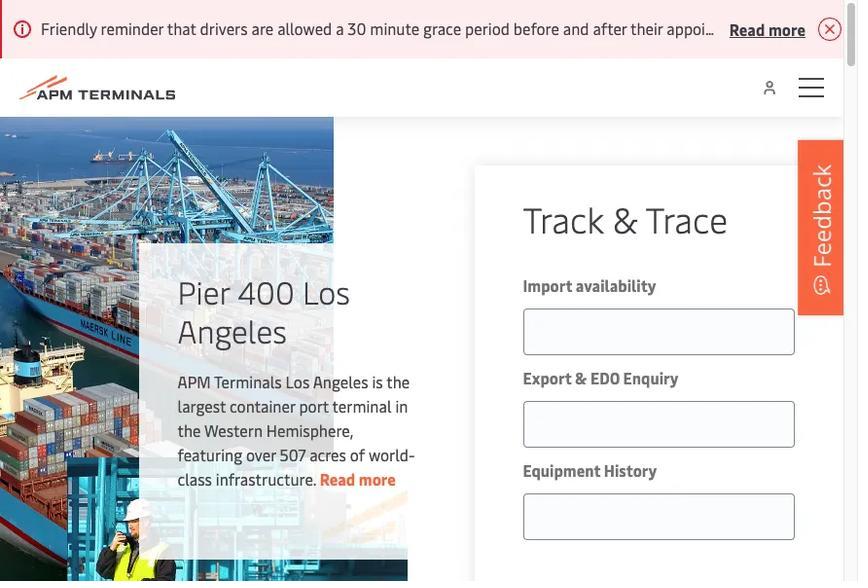 Task type: describe. For each thing, give the bounding box(es) containing it.
availability
[[576, 275, 657, 296]]

read for read more button
[[730, 18, 766, 39]]

container
[[230, 395, 296, 417]]

featuring
[[178, 444, 243, 466]]

edo
[[591, 367, 620, 389]]

hemisphere,
[[267, 420, 354, 441]]

read more link
[[320, 468, 396, 490]]

is
[[373, 371, 383, 392]]

read more button
[[730, 17, 806, 41]]

pier 400 los angeles
[[178, 271, 351, 352]]

export
[[524, 367, 572, 389]]

& for edo
[[576, 367, 588, 389]]

1 vertical spatial the
[[178, 420, 201, 441]]

world-
[[369, 444, 415, 466]]

read for read more link
[[320, 468, 356, 490]]

class
[[178, 468, 212, 490]]

infrastructure.
[[216, 468, 316, 490]]

more for read more button
[[769, 18, 806, 39]]

port
[[299, 395, 329, 417]]

pier
[[178, 271, 230, 313]]

507
[[280, 444, 306, 466]]

acres
[[310, 444, 347, 466]]

400
[[238, 271, 295, 313]]

of
[[350, 444, 365, 466]]

feedback
[[806, 164, 839, 267]]

angeles for 400
[[178, 310, 287, 352]]

western
[[205, 420, 263, 441]]



Task type: locate. For each thing, give the bounding box(es) containing it.
feedback button
[[799, 140, 847, 315]]

read more for read more link
[[320, 468, 396, 490]]

history
[[605, 460, 658, 481]]

0 horizontal spatial more
[[359, 468, 396, 490]]

largest
[[178, 395, 226, 417]]

los angeles pier 400 image
[[0, 117, 334, 581]]

1 vertical spatial more
[[359, 468, 396, 490]]

read more for read more button
[[730, 18, 806, 39]]

& left edo
[[576, 367, 588, 389]]

1 horizontal spatial the
[[387, 371, 410, 392]]

over
[[246, 444, 276, 466]]

more inside read more button
[[769, 18, 806, 39]]

0 horizontal spatial angeles
[[178, 310, 287, 352]]

import
[[524, 275, 573, 296]]

1 vertical spatial &
[[576, 367, 588, 389]]

more left close alert icon
[[769, 18, 806, 39]]

0 horizontal spatial read more
[[320, 468, 396, 490]]

angeles up terminals
[[178, 310, 287, 352]]

the down largest
[[178, 420, 201, 441]]

more down 'world-'
[[359, 468, 396, 490]]

0 vertical spatial read more
[[730, 18, 806, 39]]

in
[[396, 395, 408, 417]]

los inside apm terminals los angeles is the largest container port terminal in the western hemisphere, featuring over 507 acres of world- class infrastructure.
[[286, 371, 310, 392]]

read
[[730, 18, 766, 39], [320, 468, 356, 490]]

angeles inside pier 400 los angeles
[[178, 310, 287, 352]]

equipment history
[[524, 460, 658, 481]]

track
[[524, 195, 604, 243]]

read more down of
[[320, 468, 396, 490]]

0 vertical spatial more
[[769, 18, 806, 39]]

terminals
[[214, 371, 282, 392]]

read inside button
[[730, 18, 766, 39]]

more for read more link
[[359, 468, 396, 490]]

los up port on the bottom
[[286, 371, 310, 392]]

equipment
[[524, 460, 601, 481]]

1 horizontal spatial read
[[730, 18, 766, 39]]

read more
[[730, 18, 806, 39], [320, 468, 396, 490]]

la secondary image
[[67, 458, 408, 581]]

los inside pier 400 los angeles
[[303, 271, 351, 313]]

los right 400 at left
[[303, 271, 351, 313]]

angeles
[[178, 310, 287, 352], [313, 371, 369, 392]]

0 vertical spatial read
[[730, 18, 766, 39]]

los for terminals
[[286, 371, 310, 392]]

enquiry
[[624, 367, 679, 389]]

& left trace
[[613, 195, 638, 243]]

more
[[769, 18, 806, 39], [359, 468, 396, 490]]

0 horizontal spatial read
[[320, 468, 356, 490]]

1 vertical spatial read
[[320, 468, 356, 490]]

0 vertical spatial the
[[387, 371, 410, 392]]

track & trace
[[524, 195, 729, 243]]

1 horizontal spatial &
[[613, 195, 638, 243]]

0 vertical spatial &
[[613, 195, 638, 243]]

&
[[613, 195, 638, 243], [576, 367, 588, 389]]

the right is
[[387, 371, 410, 392]]

1 vertical spatial angeles
[[313, 371, 369, 392]]

1 horizontal spatial read more
[[730, 18, 806, 39]]

import availability
[[524, 275, 657, 296]]

export & edo enquiry
[[524, 367, 679, 389]]

1 vertical spatial read more
[[320, 468, 396, 490]]

trace
[[646, 195, 729, 243]]

angeles inside apm terminals los angeles is the largest container port terminal in the western hemisphere, featuring over 507 acres of world- class infrastructure.
[[313, 371, 369, 392]]

0 vertical spatial angeles
[[178, 310, 287, 352]]

terminal
[[333, 395, 392, 417]]

close alert image
[[819, 18, 842, 41]]

read left close alert icon
[[730, 18, 766, 39]]

read down acres
[[320, 468, 356, 490]]

angeles up terminal
[[313, 371, 369, 392]]

apm terminals los angeles is the largest container port terminal in the western hemisphere, featuring over 507 acres of world- class infrastructure.
[[178, 371, 415, 490]]

the
[[387, 371, 410, 392], [178, 420, 201, 441]]

los
[[303, 271, 351, 313], [286, 371, 310, 392]]

read more left close alert icon
[[730, 18, 806, 39]]

1 horizontal spatial more
[[769, 18, 806, 39]]

0 horizontal spatial the
[[178, 420, 201, 441]]

1 vertical spatial los
[[286, 371, 310, 392]]

& for trace
[[613, 195, 638, 243]]

los for 400
[[303, 271, 351, 313]]

1 horizontal spatial angeles
[[313, 371, 369, 392]]

0 vertical spatial los
[[303, 271, 351, 313]]

angeles for terminals
[[313, 371, 369, 392]]

0 horizontal spatial &
[[576, 367, 588, 389]]

apm
[[178, 371, 211, 392]]



Task type: vqa. For each thing, say whether or not it's contained in the screenshot.
nc
no



